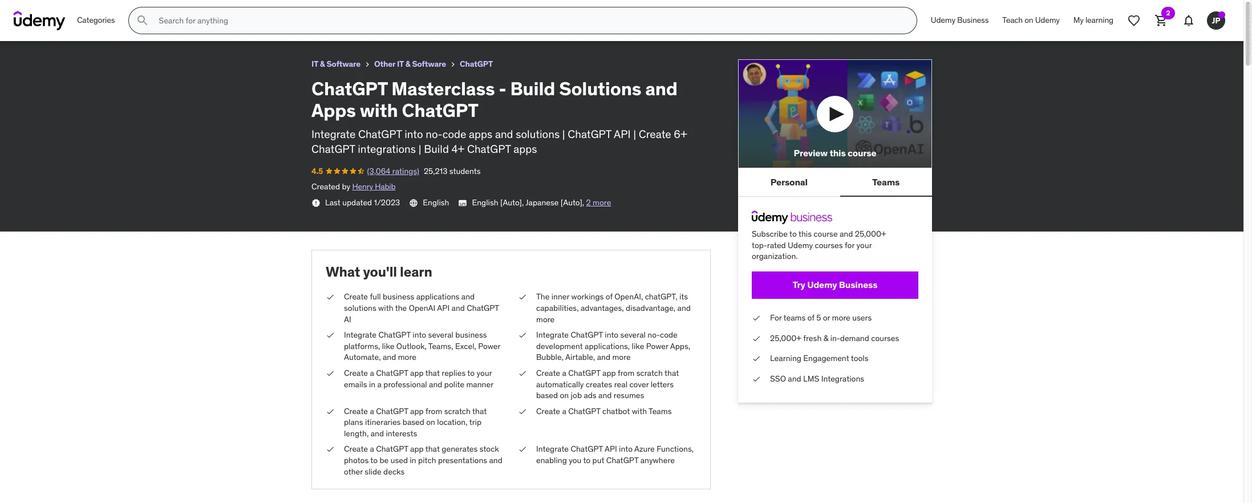 Task type: describe. For each thing, give the bounding box(es) containing it.
chatbot
[[603, 406, 630, 416]]

integrate chatgpt into several no-code development applications, like power apps, bubble, airtable, and more
[[536, 330, 691, 363]]

app for on
[[410, 406, 424, 416]]

users
[[853, 313, 872, 323]]

plans
[[344, 417, 363, 428]]

henry habib link
[[352, 182, 396, 192]]

1 vertical spatial 25,213
[[424, 166, 448, 176]]

and inside 'create a chatgpt app from scratch that plans itineraries based on location, trip length, and interests'
[[371, 428, 384, 439]]

engagement
[[804, 353, 849, 364]]

integrate chatgpt into several business platforms, like outlook, teams, excel, power automate, and more
[[344, 330, 501, 363]]

outlook,
[[397, 341, 427, 351]]

0 horizontal spatial ratings)
[[59, 20, 86, 30]]

and inside the inner workings of openai, chatgpt, its capabilities, advantages, disadvantage, and more
[[678, 303, 691, 313]]

ads
[[584, 390, 597, 401]]

a for to
[[370, 444, 374, 454]]

for teams of 5 or more users
[[770, 313, 872, 323]]

code inside chatgpt masterclass - build solutions and apps with chatgpt integrate chatgpt into no-code apps and solutions | chatgpt api | create 6+ chatgpt integrations | build 4+ chatgpt apps
[[443, 127, 466, 141]]

scratch for letters
[[637, 368, 663, 378]]

preview
[[794, 147, 828, 159]]

the
[[395, 303, 407, 313]]

disadvantage,
[[626, 303, 676, 313]]

based inside 'create a chatgpt app from scratch that plans itineraries based on location, trip length, and interests'
[[403, 417, 425, 428]]

bubble,
[[536, 352, 564, 363]]

preview this course
[[794, 147, 877, 159]]

my
[[1074, 15, 1084, 25]]

that inside create a chatgpt app from scratch that automatically creates real cover letters based on job ads and resumes
[[665, 368, 679, 378]]

openai
[[409, 303, 436, 313]]

subscribe to this course and 25,000+ top‑rated udemy courses for your organization.
[[752, 229, 887, 262]]

create a chatgpt app that generates stock photos to be used in pitch presentations and other slide decks
[[344, 444, 503, 477]]

fresh
[[804, 333, 822, 343]]

for
[[845, 240, 855, 250]]

your inside subscribe to this course and 25,000+ top‑rated udemy courses for your organization.
[[857, 240, 872, 250]]

chatgpt link
[[460, 57, 493, 71]]

0 horizontal spatial &
[[320, 59, 325, 69]]

course inside subscribe to this course and 25,000+ top‑rated udemy courses for your organization.
[[814, 229, 838, 239]]

created
[[312, 182, 340, 192]]

2 software from the left
[[412, 59, 446, 69]]

teams,
[[428, 341, 453, 351]]

put
[[593, 455, 605, 466]]

jp link
[[1203, 7, 1230, 34]]

app for used
[[410, 444, 424, 454]]

into inside integrate chatgpt into several no-code development applications, like power apps, bubble, airtable, and more
[[605, 330, 619, 340]]

teams inside button
[[873, 176, 900, 188]]

chatgpt inside integrate chatgpt into several no-code development applications, like power apps, bubble, airtable, and more
[[571, 330, 603, 340]]

inner
[[552, 292, 570, 302]]

chatgpt,
[[645, 292, 678, 302]]

closed captions image
[[458, 198, 468, 208]]

1 vertical spatial business
[[839, 279, 878, 291]]

on inside create a chatgpt app from scratch that automatically creates real cover letters based on job ads and resumes
[[560, 390, 569, 401]]

top‑rated
[[752, 240, 786, 250]]

like inside integrate chatgpt into several no-code development applications, like power apps, bubble, airtable, and more
[[632, 341, 644, 351]]

integrations
[[822, 374, 865, 384]]

interests
[[386, 428, 417, 439]]

or
[[823, 313, 830, 323]]

& for 25,000+ fresh & in-demand courses
[[824, 333, 829, 343]]

chatgpt inside create a chatgpt app that replies to your emails in a professional and polite manner
[[376, 368, 408, 378]]

development
[[536, 341, 583, 351]]

0 vertical spatial (3,064 ratings)
[[34, 20, 86, 30]]

it & software link
[[312, 57, 361, 71]]

integrate for integrate chatgpt api into azure functions, enabling you to put chatgpt anywhere
[[536, 444, 569, 454]]

applications,
[[585, 341, 630, 351]]

manner
[[466, 379, 494, 389]]

submit search image
[[136, 14, 150, 27]]

more right ,
[[593, 197, 611, 208]]

solutions inside create full business applications and solutions with the openai api and chatgpt ai
[[344, 303, 376, 313]]

no- inside chatgpt masterclass - build solutions and apps with chatgpt integrate chatgpt into no-code apps and solutions | chatgpt api | create 6+ chatgpt integrations | build 4+ chatgpt apps
[[426, 127, 443, 141]]

- for chatgpt masterclass - build solutions and apps with chatgpt integrate chatgpt into no-code apps and solutions | chatgpt api | create 6+ chatgpt integrations | build 4+ chatgpt apps
[[499, 77, 506, 100]]

sso
[[770, 374, 786, 384]]

1 horizontal spatial ratings)
[[392, 166, 419, 176]]

2 link
[[1148, 7, 1176, 34]]

create a chatgpt app from scratch that plans itineraries based on location, trip length, and interests
[[344, 406, 487, 439]]

into inside integrate chatgpt into several business platforms, like outlook, teams, excel, power automate, and more
[[413, 330, 426, 340]]

1 horizontal spatial apps
[[514, 142, 537, 156]]

1 vertical spatial of
[[808, 313, 815, 323]]

by
[[342, 182, 350, 192]]

power inside integrate chatgpt into several no-code development applications, like power apps, bubble, airtable, and more
[[646, 341, 669, 351]]

apps,
[[670, 341, 691, 351]]

2 it from the left
[[397, 59, 404, 69]]

your inside create a chatgpt app that replies to your emails in a professional and polite manner
[[477, 368, 492, 378]]

to inside subscribe to this course and 25,000+ top‑rated udemy courses for your organization.
[[790, 229, 797, 239]]

english [auto], japanese [auto] , 2 more
[[472, 197, 611, 208]]

that inside create a chatgpt app that generates stock photos to be used in pitch presentations and other slide decks
[[426, 444, 440, 454]]

full
[[370, 292, 381, 302]]

real
[[614, 379, 628, 389]]

habib
[[375, 182, 396, 192]]

1 vertical spatial 25,213 students
[[424, 166, 481, 176]]

- for chatgpt masterclass - build solutions and apps with chatgpt
[[104, 5, 108, 17]]

other it & software link
[[374, 57, 446, 71]]

create for create a chatgpt app from scratch that automatically creates real cover letters based on job ads and resumes
[[536, 368, 560, 378]]

based inside create a chatgpt app from scratch that automatically creates real cover letters based on job ads and resumes
[[536, 390, 558, 401]]

what you'll learn
[[326, 263, 432, 280]]

0 horizontal spatial |
[[419, 142, 421, 156]]

1 horizontal spatial 2
[[1167, 9, 1171, 17]]

for
[[770, 313, 782, 323]]

1 vertical spatial (3,064 ratings)
[[367, 166, 419, 176]]

this inside subscribe to this course and 25,000+ top‑rated udemy courses for your organization.
[[799, 229, 812, 239]]

other it & software
[[374, 59, 446, 69]]

this inside button
[[830, 147, 846, 159]]

like inside integrate chatgpt into several business platforms, like outlook, teams, excel, power automate, and more
[[382, 341, 395, 351]]

xsmall image for create a chatgpt app that replies to your emails in a professional and polite manner
[[326, 368, 335, 379]]

azure
[[635, 444, 655, 454]]

last
[[325, 197, 341, 208]]

course inside button
[[848, 147, 877, 159]]

2 horizontal spatial on
[[1025, 15, 1034, 25]]

what
[[326, 263, 360, 280]]

create a chatgpt app from scratch that automatically creates real cover letters based on job ads and resumes
[[536, 368, 679, 401]]

several for like
[[621, 330, 646, 340]]

categories
[[77, 15, 115, 25]]

0 horizontal spatial apps
[[469, 127, 493, 141]]

4+
[[452, 142, 465, 156]]

other
[[344, 467, 363, 477]]

updated
[[343, 197, 372, 208]]

api inside chatgpt masterclass - build solutions and apps with chatgpt integrate chatgpt into no-code apps and solutions | chatgpt api | create 6+ chatgpt integrations | build 4+ chatgpt apps
[[614, 127, 631, 141]]

1 horizontal spatial |
[[563, 127, 565, 141]]

itineraries
[[365, 417, 401, 428]]

1 horizontal spatial courses
[[871, 333, 900, 343]]

2 more button
[[586, 197, 611, 209]]

decks
[[384, 467, 405, 477]]

0 horizontal spatial 4.5
[[9, 20, 21, 30]]

0 vertical spatial 25,213 students
[[91, 20, 148, 30]]

a for itineraries
[[370, 406, 374, 416]]

that inside 'create a chatgpt app from scratch that plans itineraries based on location, trip length, and interests'
[[472, 406, 487, 416]]

organization.
[[752, 251, 798, 262]]

job
[[571, 390, 582, 401]]

learning
[[1086, 15, 1114, 25]]

0 horizontal spatial 25,000+
[[770, 333, 802, 343]]

xsmall image left other on the top left of page
[[363, 60, 372, 69]]

xsmall image for the inner workings of openai, chatgpt, its capabilities, advantages, disadvantage, and more
[[518, 292, 527, 303]]

length,
[[344, 428, 369, 439]]

professional
[[384, 379, 427, 389]]

automate,
[[344, 352, 381, 363]]

integrations
[[358, 142, 416, 156]]

try
[[793, 279, 806, 291]]

app for cover
[[603, 368, 616, 378]]

and inside create a chatgpt app that replies to your emails in a professional and polite manner
[[429, 379, 443, 389]]

business inside create full business applications and solutions with the openai api and chatgpt ai
[[383, 292, 414, 302]]

photos
[[344, 455, 369, 466]]

to inside create a chatgpt app that generates stock photos to be used in pitch presentations and other slide decks
[[371, 455, 378, 466]]

into inside chatgpt masterclass - build solutions and apps with chatgpt integrate chatgpt into no-code apps and solutions | chatgpt api | create 6+ chatgpt integrations | build 4+ chatgpt apps
[[405, 127, 423, 141]]

of inside the inner workings of openai, chatgpt, its capabilities, advantages, disadvantage, and more
[[606, 292, 613, 302]]

solutions for chatgpt masterclass - build solutions and apps with chatgpt integrate chatgpt into no-code apps and solutions | chatgpt api | create 6+ chatgpt integrations | build 4+ chatgpt apps
[[559, 77, 642, 100]]

emails
[[344, 379, 367, 389]]

shopping cart with 2 items image
[[1155, 14, 1169, 27]]

more inside integrate chatgpt into several business platforms, like outlook, teams, excel, power automate, and more
[[398, 352, 417, 363]]

personal
[[771, 176, 808, 188]]

in inside create a chatgpt app that replies to your emails in a professional and polite manner
[[369, 379, 376, 389]]

my learning link
[[1067, 7, 1121, 34]]

0 horizontal spatial (3,064
[[34, 20, 57, 30]]

and inside create a chatgpt app from scratch that automatically creates real cover letters based on job ads and resumes
[[599, 390, 612, 401]]

,
[[583, 197, 584, 208]]

chatgpt masterclass - build solutions and apps with chatgpt integrate chatgpt into no-code apps and solutions | chatgpt api | create 6+ chatgpt integrations | build 4+ chatgpt apps
[[312, 77, 687, 156]]

no- inside integrate chatgpt into several no-code development applications, like power apps, bubble, airtable, and more
[[648, 330, 660, 340]]

tab list containing personal
[[738, 168, 932, 197]]

automatically
[[536, 379, 584, 389]]

tools
[[851, 353, 869, 364]]

udemy inside subscribe to this course and 25,000+ top‑rated udemy courses for your organization.
[[788, 240, 813, 250]]



Task type: vqa. For each thing, say whether or not it's contained in the screenshot.
Crucial
no



Task type: locate. For each thing, give the bounding box(es) containing it.
pitch
[[418, 455, 436, 466]]

to up manner
[[468, 368, 475, 378]]

xsmall image for 25,000+ fresh & in-demand courses
[[752, 333, 761, 344]]

1 horizontal spatial code
[[660, 330, 678, 340]]

that left replies on the left of page
[[426, 368, 440, 378]]

1 vertical spatial apps
[[312, 99, 356, 122]]

integrate for integrate chatgpt into several no-code development applications, like power apps, bubble, airtable, and more
[[536, 330, 569, 340]]

chatgpt
[[9, 5, 48, 17], [242, 5, 281, 17], [460, 59, 493, 69], [312, 77, 388, 100], [402, 99, 479, 122], [358, 127, 402, 141], [568, 127, 612, 141], [312, 142, 355, 156], [467, 142, 511, 156], [467, 303, 499, 313], [379, 330, 411, 340], [571, 330, 603, 340], [376, 368, 408, 378], [568, 368, 601, 378], [376, 406, 408, 416], [568, 406, 601, 416], [376, 444, 408, 454], [571, 444, 603, 454], [607, 455, 639, 466]]

4.5
[[9, 20, 21, 30], [312, 166, 323, 176]]

5
[[817, 313, 821, 323]]

no-
[[426, 127, 443, 141], [648, 330, 660, 340]]

xsmall image left plans
[[326, 406, 335, 417]]

[auto]
[[561, 197, 583, 208]]

1 horizontal spatial solutions
[[516, 127, 560, 141]]

0 vertical spatial masterclass
[[50, 5, 102, 17]]

1 horizontal spatial (3,064 ratings)
[[367, 166, 419, 176]]

apps for chatgpt masterclass - build solutions and apps with chatgpt integrate chatgpt into no-code apps and solutions | chatgpt api | create 6+ chatgpt integrations | build 4+ chatgpt apps
[[312, 99, 356, 122]]

1 vertical spatial on
[[560, 390, 569, 401]]

more inside integrate chatgpt into several no-code development applications, like power apps, bubble, airtable, and more
[[613, 352, 631, 363]]

create up emails
[[344, 368, 368, 378]]

app up interests
[[410, 406, 424, 416]]

courses right demand
[[871, 333, 900, 343]]

create left 6+
[[639, 127, 672, 141]]

chatgpt inside 'create a chatgpt app from scratch that plans itineraries based on location, trip length, and interests'
[[376, 406, 408, 416]]

more
[[593, 197, 611, 208], [832, 313, 851, 323], [536, 314, 555, 324], [398, 352, 417, 363], [613, 352, 631, 363]]

0 vertical spatial this
[[830, 147, 846, 159]]

more down applications,
[[613, 352, 631, 363]]

0 horizontal spatial code
[[443, 127, 466, 141]]

presentations
[[438, 455, 487, 466]]

2 vertical spatial build
[[424, 142, 449, 156]]

xsmall image left the
[[518, 292, 527, 303]]

that up "trip"
[[472, 406, 487, 416]]

from
[[618, 368, 635, 378], [426, 406, 442, 416]]

1 vertical spatial 2
[[586, 197, 591, 208]]

create a chatgpt chatbot with teams
[[536, 406, 672, 416]]

to left put
[[583, 455, 591, 466]]

scratch inside 'create a chatgpt app from scratch that plans itineraries based on location, trip length, and interests'
[[444, 406, 471, 416]]

integrate inside chatgpt masterclass - build solutions and apps with chatgpt integrate chatgpt into no-code apps and solutions | chatgpt api | create 6+ chatgpt integrations | build 4+ chatgpt apps
[[312, 127, 356, 141]]

1 vertical spatial code
[[660, 330, 678, 340]]

1 horizontal spatial no-
[[648, 330, 660, 340]]

0 vertical spatial -
[[104, 5, 108, 17]]

polite
[[444, 379, 465, 389]]

create left full
[[344, 292, 368, 302]]

create inside create a chatgpt app from scratch that automatically creates real cover letters based on job ads and resumes
[[536, 368, 560, 378]]

english right course language icon
[[423, 197, 449, 208]]

(3,064 up henry habib link
[[367, 166, 391, 176]]

in inside create a chatgpt app that generates stock photos to be used in pitch presentations and other slide decks
[[410, 455, 416, 466]]

students down 4+
[[450, 166, 481, 176]]

like left outlook,
[[382, 341, 395, 351]]

- inside chatgpt masterclass - build solutions and apps with chatgpt integrate chatgpt into no-code apps and solutions | chatgpt api | create 6+ chatgpt integrations | build 4+ chatgpt apps
[[499, 77, 506, 100]]

notifications image
[[1182, 14, 1196, 27]]

1 vertical spatial students
[[450, 166, 481, 176]]

into up integrations
[[405, 127, 423, 141]]

1 it from the left
[[312, 59, 318, 69]]

0 horizontal spatial from
[[426, 406, 442, 416]]

create for create a chatgpt app that replies to your emails in a professional and polite manner
[[344, 368, 368, 378]]

apps inside chatgpt masterclass - build solutions and apps with chatgpt integrate chatgpt into no-code apps and solutions | chatgpt api | create 6+ chatgpt integrations | build 4+ chatgpt apps
[[312, 99, 356, 122]]

0 vertical spatial business
[[383, 292, 414, 302]]

xsmall image down what
[[326, 292, 335, 303]]

chatgpt inside create full business applications and solutions with the openai api and chatgpt ai
[[467, 303, 499, 313]]

1 horizontal spatial 25,000+
[[855, 229, 887, 239]]

from up real
[[618, 368, 635, 378]]

masterclass
[[50, 5, 102, 17], [392, 77, 495, 100]]

wishlist image
[[1128, 14, 1141, 27]]

create for create a chatgpt app from scratch that plans itineraries based on location, trip length, and interests
[[344, 406, 368, 416]]

anywhere
[[641, 455, 675, 466]]

app up professional
[[410, 368, 424, 378]]

english
[[423, 197, 449, 208], [472, 197, 499, 208]]

1 horizontal spatial (3,064
[[367, 166, 391, 176]]

1 horizontal spatial english
[[472, 197, 499, 208]]

0 horizontal spatial english
[[423, 197, 449, 208]]

0 vertical spatial business
[[958, 15, 989, 25]]

from inside create a chatgpt app from scratch that automatically creates real cover letters based on job ads and resumes
[[618, 368, 635, 378]]

build
[[110, 5, 133, 17], [510, 77, 555, 100], [424, 142, 449, 156]]

app inside create a chatgpt app that generates stock photos to be used in pitch presentations and other slide decks
[[410, 444, 424, 454]]

udemy business image
[[752, 211, 833, 224]]

0 vertical spatial courses
[[815, 240, 843, 250]]

excel,
[[455, 341, 476, 351]]

0 vertical spatial in
[[369, 379, 376, 389]]

udemy image
[[14, 11, 66, 30]]

25,213 students down chatgpt masterclass - build solutions and apps with chatgpt on the left of the page
[[91, 20, 148, 30]]

1/2023
[[374, 197, 400, 208]]

xsmall image left last on the top left of the page
[[312, 199, 321, 208]]

create inside create a chatgpt app that generates stock photos to be used in pitch presentations and other slide decks
[[344, 444, 368, 454]]

1 vertical spatial ratings)
[[392, 166, 419, 176]]

xsmall image left automatically
[[518, 368, 527, 379]]

business
[[383, 292, 414, 302], [456, 330, 487, 340]]

courses left for on the right
[[815, 240, 843, 250]]

api inside the integrate chatgpt api into azure functions, enabling you to put chatgpt anywhere
[[605, 444, 617, 454]]

create up plans
[[344, 406, 368, 416]]

that up pitch
[[426, 444, 440, 454]]

and
[[178, 5, 195, 17], [646, 77, 678, 100], [495, 127, 513, 141], [840, 229, 853, 239], [462, 292, 475, 302], [452, 303, 465, 313], [678, 303, 691, 313], [383, 352, 396, 363], [597, 352, 611, 363], [788, 374, 802, 384], [429, 379, 443, 389], [599, 390, 612, 401], [371, 428, 384, 439], [489, 455, 503, 466]]

xsmall image left fresh
[[752, 333, 761, 344]]

2 like from the left
[[632, 341, 644, 351]]

with inside chatgpt masterclass - build solutions and apps with chatgpt integrate chatgpt into no-code apps and solutions | chatgpt api | create 6+ chatgpt integrations | build 4+ chatgpt apps
[[360, 99, 398, 122]]

cover
[[630, 379, 649, 389]]

Search for anything text field
[[157, 11, 903, 30]]

create down bubble,
[[536, 368, 560, 378]]

0 horizontal spatial power
[[478, 341, 501, 351]]

business left teach
[[958, 15, 989, 25]]

jp
[[1212, 15, 1221, 25]]

and inside create a chatgpt app that generates stock photos to be used in pitch presentations and other slide decks
[[489, 455, 503, 466]]

try udemy business link
[[752, 272, 919, 299]]

software left other on the top left of page
[[327, 59, 361, 69]]

course up 'teams' button
[[848, 147, 877, 159]]

business up 'excel,'
[[456, 330, 487, 340]]

2 left notifications image
[[1167, 9, 1171, 17]]

xsmall image for last updated 1/2023
[[312, 199, 321, 208]]

henry
[[352, 182, 373, 192]]

1 horizontal spatial software
[[412, 59, 446, 69]]

several
[[428, 330, 454, 340], [621, 330, 646, 340]]

teams button
[[840, 168, 932, 196]]

xsmall image for integrate chatgpt into several business platforms, like outlook, teams, excel, power automate, and more
[[326, 330, 335, 341]]

integrate up enabling
[[536, 444, 569, 454]]

25,000+ fresh & in-demand courses
[[770, 333, 900, 343]]

on inside 'create a chatgpt app from scratch that plans itineraries based on location, trip length, and interests'
[[426, 417, 435, 428]]

power inside integrate chatgpt into several business platforms, like outlook, teams, excel, power automate, and more
[[478, 341, 501, 351]]

integrate inside the integrate chatgpt api into azure functions, enabling you to put chatgpt anywhere
[[536, 444, 569, 454]]

1 english from the left
[[423, 197, 449, 208]]

from up location,
[[426, 406, 442, 416]]

create for create a chatgpt app that generates stock photos to be used in pitch presentations and other slide decks
[[344, 444, 368, 454]]

into
[[405, 127, 423, 141], [413, 330, 426, 340], [605, 330, 619, 340], [619, 444, 633, 454]]

1 software from the left
[[327, 59, 361, 69]]

0 horizontal spatial software
[[327, 59, 361, 69]]

0 horizontal spatial solutions
[[344, 303, 376, 313]]

business up the users
[[839, 279, 878, 291]]

and inside integrate chatgpt into several no-code development applications, like power apps, bubble, airtable, and more
[[597, 352, 611, 363]]

2
[[1167, 9, 1171, 17], [586, 197, 591, 208]]

integrate up development at left bottom
[[536, 330, 569, 340]]

the inner workings of openai, chatgpt, its capabilities, advantages, disadvantage, and more
[[536, 292, 691, 324]]

app up pitch
[[410, 444, 424, 454]]

0 vertical spatial code
[[443, 127, 466, 141]]

xsmall image left platforms,
[[326, 330, 335, 341]]

workings
[[572, 292, 604, 302]]

0 horizontal spatial like
[[382, 341, 395, 351]]

2 right ,
[[586, 197, 591, 208]]

be
[[380, 455, 389, 466]]

xsmall image for integrate chatgpt into several no-code development applications, like power apps, bubble, airtable, and more
[[518, 330, 527, 341]]

demand
[[840, 333, 870, 343]]

you have alerts image
[[1219, 11, 1226, 18]]

last updated 1/2023
[[325, 197, 400, 208]]

1 horizontal spatial business
[[958, 15, 989, 25]]

solutions inside chatgpt masterclass - build solutions and apps with chatgpt integrate chatgpt into no-code apps and solutions | chatgpt api | create 6+ chatgpt integrations | build 4+ chatgpt apps
[[559, 77, 642, 100]]

tab list
[[738, 168, 932, 197]]

app inside create a chatgpt app from scratch that automatically creates real cover letters based on job ads and resumes
[[603, 368, 616, 378]]

app up creates
[[603, 368, 616, 378]]

0 horizontal spatial 2
[[586, 197, 591, 208]]

from for on
[[426, 406, 442, 416]]

integrate inside integrate chatgpt into several business platforms, like outlook, teams, excel, power automate, and more
[[344, 330, 377, 340]]

1 horizontal spatial your
[[857, 240, 872, 250]]

integrate for integrate chatgpt into several business platforms, like outlook, teams, excel, power automate, and more
[[344, 330, 377, 340]]

apps for chatgpt masterclass - build solutions and apps with chatgpt
[[196, 5, 219, 17]]

1 horizontal spatial build
[[424, 142, 449, 156]]

masterclass inside chatgpt masterclass - build solutions and apps with chatgpt integrate chatgpt into no-code apps and solutions | chatgpt api | create 6+ chatgpt integrations | build 4+ chatgpt apps
[[392, 77, 495, 100]]

xsmall image for sso and lms integrations
[[752, 374, 761, 385]]

chatgpt inside integrate chatgpt into several business platforms, like outlook, teams, excel, power automate, and more
[[379, 330, 411, 340]]

1 vertical spatial 4.5
[[312, 166, 323, 176]]

several for teams,
[[428, 330, 454, 340]]

0 horizontal spatial based
[[403, 417, 425, 428]]

create inside chatgpt masterclass - build solutions and apps with chatgpt integrate chatgpt into no-code apps and solutions | chatgpt api | create 6+ chatgpt integrations | build 4+ chatgpt apps
[[639, 127, 672, 141]]

that up letters
[[665, 368, 679, 378]]

25,000+ inside subscribe to this course and 25,000+ top‑rated udemy courses for your organization.
[[855, 229, 887, 239]]

based up interests
[[403, 417, 425, 428]]

chatgpt inside create a chatgpt app from scratch that automatically creates real cover letters based on job ads and resumes
[[568, 368, 601, 378]]

of left 5
[[808, 313, 815, 323]]

1 vertical spatial solutions
[[559, 77, 642, 100]]

teams
[[873, 176, 900, 188], [649, 406, 672, 416]]

more right or
[[832, 313, 851, 323]]

1 vertical spatial from
[[426, 406, 442, 416]]

and inside subscribe to this course and 25,000+ top‑rated udemy courses for your organization.
[[840, 229, 853, 239]]

code up apps,
[[660, 330, 678, 340]]

functions,
[[657, 444, 694, 454]]

from for cover
[[618, 368, 635, 378]]

several up teams,
[[428, 330, 454, 340]]

|
[[563, 127, 565, 141], [634, 127, 636, 141], [419, 142, 421, 156]]

0 horizontal spatial business
[[383, 292, 414, 302]]

xsmall image left development at left bottom
[[518, 330, 527, 341]]

0 horizontal spatial students
[[116, 20, 148, 30]]

of up advantages,
[[606, 292, 613, 302]]

english for english [auto], japanese [auto] , 2 more
[[472, 197, 499, 208]]

integrate inside integrate chatgpt into several no-code development applications, like power apps, bubble, airtable, and more
[[536, 330, 569, 340]]

in right emails
[[369, 379, 376, 389]]

on left location,
[[426, 417, 435, 428]]

resumes
[[614, 390, 644, 401]]

0 vertical spatial 4.5
[[9, 20, 21, 30]]

generates
[[442, 444, 478, 454]]

0 horizontal spatial on
[[426, 417, 435, 428]]

solutions for chatgpt masterclass - build solutions and apps with chatgpt
[[135, 5, 176, 17]]

1 vertical spatial apps
[[514, 142, 537, 156]]

create a chatgpt app that replies to your emails in a professional and polite manner
[[344, 368, 494, 389]]

creates
[[586, 379, 612, 389]]

1 horizontal spatial 4.5
[[312, 166, 323, 176]]

several inside integrate chatgpt into several business platforms, like outlook, teams, excel, power automate, and more
[[428, 330, 454, 340]]

0 horizontal spatial no-
[[426, 127, 443, 141]]

lms
[[804, 374, 820, 384]]

1 horizontal spatial &
[[406, 59, 411, 69]]

power right 'excel,'
[[478, 341, 501, 351]]

try udemy business
[[793, 279, 878, 291]]

code up 4+
[[443, 127, 466, 141]]

on left 'job'
[[560, 390, 569, 401]]

other
[[374, 59, 395, 69]]

1 power from the left
[[478, 341, 501, 351]]

xsmall image for create a chatgpt app that generates stock photos to be used in pitch presentations and other slide decks
[[326, 444, 335, 455]]

a for creates
[[562, 368, 567, 378]]

masterclass for chatgpt masterclass - build solutions and apps with chatgpt
[[50, 5, 102, 17]]

xsmall image for create a chatgpt chatbot with teams
[[518, 406, 527, 417]]

openai,
[[615, 292, 643, 302]]

0 horizontal spatial scratch
[[444, 406, 471, 416]]

0 horizontal spatial teams
[[649, 406, 672, 416]]

applications
[[416, 292, 460, 302]]

a right emails
[[377, 379, 382, 389]]

from inside 'create a chatgpt app from scratch that plans itineraries based on location, trip length, and interests'
[[426, 406, 442, 416]]

1 vertical spatial business
[[456, 330, 487, 340]]

1 horizontal spatial 25,213 students
[[424, 166, 481, 176]]

it
[[312, 59, 318, 69], [397, 59, 404, 69]]

0 vertical spatial 25,000+
[[855, 229, 887, 239]]

course language image
[[409, 199, 418, 208]]

1 horizontal spatial 25,213
[[424, 166, 448, 176]]

you'll
[[363, 263, 397, 280]]

2 several from the left
[[621, 330, 646, 340]]

1 vertical spatial courses
[[871, 333, 900, 343]]

create for create a chatgpt chatbot with teams
[[536, 406, 560, 416]]

chatgpt inside create a chatgpt app that generates stock photos to be used in pitch presentations and other slide decks
[[376, 444, 408, 454]]

learning
[[770, 353, 802, 364]]

0 vertical spatial 25,213
[[91, 20, 114, 30]]

1 vertical spatial 25,000+
[[770, 333, 802, 343]]

0 vertical spatial solutions
[[516, 127, 560, 141]]

learn
[[400, 263, 432, 280]]

udemy business
[[931, 15, 989, 25]]

location,
[[437, 417, 468, 428]]

create up photos
[[344, 444, 368, 454]]

1 like from the left
[[382, 341, 395, 351]]

this right preview
[[830, 147, 846, 159]]

xsmall image left for
[[752, 313, 761, 324]]

create inside 'create a chatgpt app from scratch that plans itineraries based on location, trip length, and interests'
[[344, 406, 368, 416]]

preview this course button
[[738, 59, 932, 168]]

0 vertical spatial (3,064
[[34, 20, 57, 30]]

more down capabilities,
[[536, 314, 555, 324]]

more inside the inner workings of openai, chatgpt, its capabilities, advantages, disadvantage, and more
[[536, 314, 555, 324]]

created by henry habib
[[312, 182, 396, 192]]

0 horizontal spatial (3,064 ratings)
[[34, 20, 86, 30]]

&
[[320, 59, 325, 69], [406, 59, 411, 69], [824, 333, 829, 343]]

xsmall image left chatgpt link
[[449, 60, 458, 69]]

your up manner
[[477, 368, 492, 378]]

xsmall image for learning engagement tools
[[752, 353, 761, 365]]

0 vertical spatial apps
[[196, 5, 219, 17]]

to inside the integrate chatgpt api into azure functions, enabling you to put chatgpt anywhere
[[583, 455, 591, 466]]

0 vertical spatial based
[[536, 390, 558, 401]]

1 vertical spatial teams
[[649, 406, 672, 416]]

with
[[221, 5, 240, 17], [360, 99, 398, 122], [378, 303, 394, 313], [632, 406, 647, 416]]

0 horizontal spatial masterclass
[[50, 5, 102, 17]]

your right for on the right
[[857, 240, 872, 250]]

1 horizontal spatial several
[[621, 330, 646, 340]]

integrate chatgpt api into azure functions, enabling you to put chatgpt anywhere
[[536, 444, 694, 466]]

create inside create a chatgpt app that replies to your emails in a professional and polite manner
[[344, 368, 368, 378]]

xsmall image left photos
[[326, 444, 335, 455]]

1 vertical spatial -
[[499, 77, 506, 100]]

0 horizontal spatial your
[[477, 368, 492, 378]]

ratings)
[[59, 20, 86, 30], [392, 166, 419, 176]]

a inside create a chatgpt app that generates stock photos to be used in pitch presentations and other slide decks
[[370, 444, 374, 454]]

scratch up location,
[[444, 406, 471, 416]]

airtable,
[[566, 352, 595, 363]]

into up outlook,
[[413, 330, 426, 340]]

software right other on the top left of page
[[412, 59, 446, 69]]

more down outlook,
[[398, 352, 417, 363]]

used
[[391, 455, 408, 466]]

1 vertical spatial in
[[410, 455, 416, 466]]

1 vertical spatial api
[[437, 303, 450, 313]]

based
[[536, 390, 558, 401], [403, 417, 425, 428]]

1 horizontal spatial power
[[646, 341, 669, 351]]

25,000+ down 'teams' button
[[855, 229, 887, 239]]

0 horizontal spatial 25,213
[[91, 20, 114, 30]]

scratch for location,
[[444, 406, 471, 416]]

25,213 students down 4+
[[424, 166, 481, 176]]

(3,064 left categories "dropdown button"
[[34, 20, 57, 30]]

a for emails
[[370, 368, 374, 378]]

25,213 students
[[91, 20, 148, 30], [424, 166, 481, 176]]

1 horizontal spatial students
[[450, 166, 481, 176]]

0 horizontal spatial course
[[814, 229, 838, 239]]

to down "udemy business" 'image'
[[790, 229, 797, 239]]

app inside 'create a chatgpt app from scratch that plans itineraries based on location, trip length, and interests'
[[410, 406, 424, 416]]

teach on udemy
[[1003, 15, 1060, 25]]

solutions
[[135, 5, 176, 17], [559, 77, 642, 100]]

xsmall image left enabling
[[518, 444, 527, 455]]

xsmall image
[[363, 60, 372, 69], [449, 60, 458, 69], [312, 199, 321, 208], [518, 292, 527, 303], [752, 313, 761, 324], [752, 333, 761, 344], [752, 353, 761, 365], [518, 368, 527, 379], [752, 374, 761, 385], [518, 444, 527, 455]]

its
[[680, 292, 688, 302]]

english right closed captions image at the left top
[[472, 197, 499, 208]]

several up applications,
[[621, 330, 646, 340]]

trip
[[469, 417, 482, 428]]

scratch up cover
[[637, 368, 663, 378]]

to inside create a chatgpt app that replies to your emails in a professional and polite manner
[[468, 368, 475, 378]]

like right applications,
[[632, 341, 644, 351]]

a up automatically
[[562, 368, 567, 378]]

build for chatgpt masterclass - build solutions and apps with chatgpt
[[110, 5, 133, 17]]

power left apps,
[[646, 341, 669, 351]]

advantages,
[[581, 303, 624, 313]]

into left azure
[[619, 444, 633, 454]]

1 vertical spatial (3,064
[[367, 166, 391, 176]]

create inside create full business applications and solutions with the openai api and chatgpt ai
[[344, 292, 368, 302]]

students
[[116, 20, 148, 30], [450, 166, 481, 176]]

course down "udemy business" 'image'
[[814, 229, 838, 239]]

business
[[958, 15, 989, 25], [839, 279, 878, 291]]

scratch inside create a chatgpt app from scratch that automatically creates real cover letters based on job ads and resumes
[[637, 368, 663, 378]]

0 horizontal spatial several
[[428, 330, 454, 340]]

this down "udemy business" 'image'
[[799, 229, 812, 239]]

0 horizontal spatial it
[[312, 59, 318, 69]]

on right teach
[[1025, 15, 1034, 25]]

create down automatically
[[536, 406, 560, 416]]

0 vertical spatial ratings)
[[59, 20, 86, 30]]

& for other it & software
[[406, 59, 411, 69]]

xsmall image left the "learning"
[[752, 353, 761, 365]]

xsmall image for for teams of 5 or more users
[[752, 313, 761, 324]]

teach on udemy link
[[996, 7, 1067, 34]]

0 vertical spatial scratch
[[637, 368, 663, 378]]

to left the be
[[371, 455, 378, 466]]

solutions inside chatgpt masterclass - build solutions and apps with chatgpt integrate chatgpt into no-code apps and solutions | chatgpt api | create 6+ chatgpt integrations | build 4+ chatgpt apps
[[516, 127, 560, 141]]

xsmall image
[[326, 292, 335, 303], [326, 330, 335, 341], [518, 330, 527, 341], [326, 368, 335, 379], [326, 406, 335, 417], [518, 406, 527, 417], [326, 444, 335, 455]]

25,000+ up the "learning"
[[770, 333, 802, 343]]

a inside create a chatgpt app from scratch that automatically creates real cover letters based on job ads and resumes
[[562, 368, 567, 378]]

slide
[[365, 467, 382, 477]]

and inside integrate chatgpt into several business platforms, like outlook, teams, excel, power automate, and more
[[383, 352, 396, 363]]

2 horizontal spatial |
[[634, 127, 636, 141]]

app for a
[[410, 368, 424, 378]]

into up applications,
[[605, 330, 619, 340]]

a down automatically
[[562, 406, 567, 416]]

0 horizontal spatial apps
[[196, 5, 219, 17]]

xsmall image for create a chatgpt app from scratch that plans itineraries based on location, trip length, and interests
[[326, 406, 335, 417]]

1 vertical spatial course
[[814, 229, 838, 239]]

1 several from the left
[[428, 330, 454, 340]]

integrate up platforms,
[[344, 330, 377, 340]]

a up itineraries
[[370, 406, 374, 416]]

a
[[370, 368, 374, 378], [562, 368, 567, 378], [377, 379, 382, 389], [370, 406, 374, 416], [562, 406, 567, 416], [370, 444, 374, 454]]

business up the the
[[383, 292, 414, 302]]

1 horizontal spatial based
[[536, 390, 558, 401]]

english for english
[[423, 197, 449, 208]]

0 vertical spatial your
[[857, 240, 872, 250]]

1 horizontal spatial it
[[397, 59, 404, 69]]

integrate up created
[[312, 127, 356, 141]]

2 power from the left
[[646, 341, 669, 351]]

on
[[1025, 15, 1034, 25], [560, 390, 569, 401], [426, 417, 435, 428]]

xsmall image right "trip"
[[518, 406, 527, 417]]

xsmall image for create full business applications and solutions with the openai api and chatgpt ai
[[326, 292, 335, 303]]

a down automate,
[[370, 368, 374, 378]]

xsmall image left emails
[[326, 368, 335, 379]]

0 vertical spatial students
[[116, 20, 148, 30]]

xsmall image left sso
[[752, 374, 761, 385]]

api inside create full business applications and solutions with the openai api and chatgpt ai
[[437, 303, 450, 313]]

in right the used
[[410, 455, 416, 466]]

1 horizontal spatial on
[[560, 390, 569, 401]]

0 vertical spatial teams
[[873, 176, 900, 188]]

2 vertical spatial on
[[426, 417, 435, 428]]

teams
[[784, 313, 806, 323]]

that inside create a chatgpt app that replies to your emails in a professional and polite manner
[[426, 368, 440, 378]]

courses inside subscribe to this course and 25,000+ top‑rated udemy courses for your organization.
[[815, 240, 843, 250]]

xsmall image for integrate chatgpt api into azure functions, enabling you to put chatgpt anywhere
[[518, 444, 527, 455]]

into inside the integrate chatgpt api into azure functions, enabling you to put chatgpt anywhere
[[619, 444, 633, 454]]

masterclass for chatgpt masterclass - build solutions and apps with chatgpt integrate chatgpt into no-code apps and solutions | chatgpt api | create 6+ chatgpt integrations | build 4+ chatgpt apps
[[392, 77, 495, 100]]

software
[[327, 59, 361, 69], [412, 59, 446, 69]]

0 vertical spatial apps
[[469, 127, 493, 141]]

several inside integrate chatgpt into several no-code development applications, like power apps, bubble, airtable, and more
[[621, 330, 646, 340]]

business inside integrate chatgpt into several business platforms, like outlook, teams, excel, power automate, and more
[[456, 330, 487, 340]]

build for chatgpt masterclass - build solutions and apps with chatgpt integrate chatgpt into no-code apps and solutions | chatgpt api | create 6+ chatgpt integrations | build 4+ chatgpt apps
[[510, 77, 555, 100]]

my learning
[[1074, 15, 1114, 25]]

app inside create a chatgpt app that replies to your emails in a professional and polite manner
[[410, 368, 424, 378]]

create for create full business applications and solutions with the openai api and chatgpt ai
[[344, 292, 368, 302]]

0 vertical spatial of
[[606, 292, 613, 302]]

code inside integrate chatgpt into several no-code development applications, like power apps, bubble, airtable, and more
[[660, 330, 678, 340]]

of
[[606, 292, 613, 302], [808, 313, 815, 323]]

xsmall image for create a chatgpt app from scratch that automatically creates real cover letters based on job ads and resumes
[[518, 368, 527, 379]]

students down chatgpt masterclass - build solutions and apps with chatgpt on the left of the page
[[116, 20, 148, 30]]

a inside 'create a chatgpt app from scratch that plans itineraries based on location, trip length, and interests'
[[370, 406, 374, 416]]

with inside create full business applications and solutions with the openai api and chatgpt ai
[[378, 303, 394, 313]]

2 english from the left
[[472, 197, 499, 208]]



